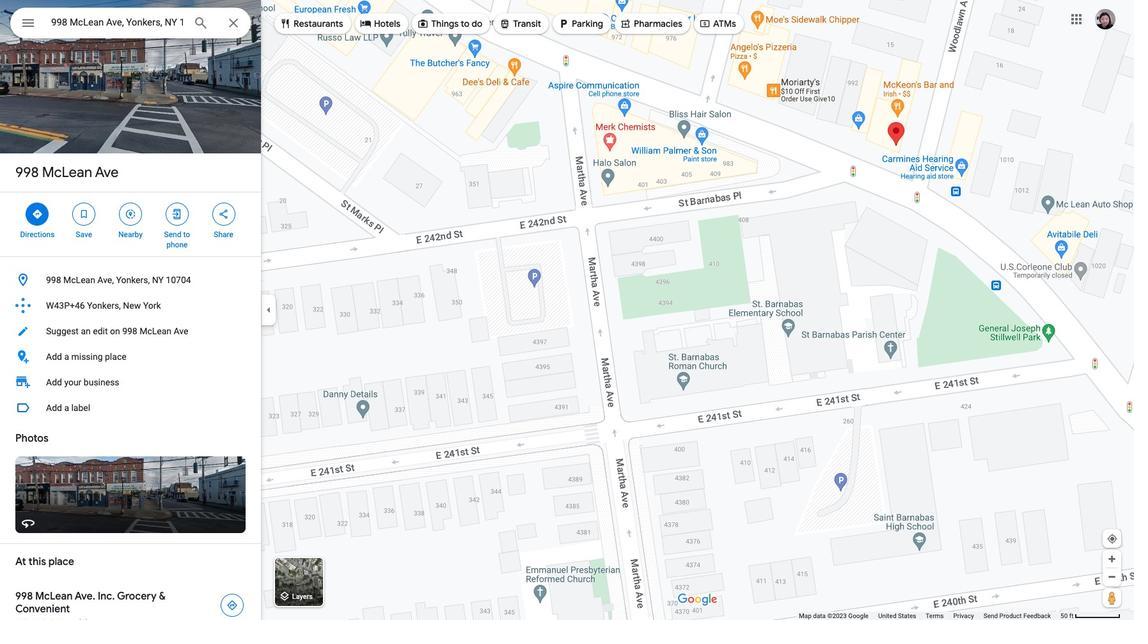 Task type: locate. For each thing, give the bounding box(es) containing it.
998 up 
[[15, 164, 39, 182]]

mclean up 
[[42, 164, 92, 182]]

yonkers, left ny
[[116, 275, 150, 285]]

privacy
[[954, 613, 975, 620]]

ave down 10704
[[174, 326, 188, 337]]

mclean left ave,
[[63, 275, 95, 285]]

1 horizontal spatial place
[[105, 352, 127, 362]]

a left label
[[64, 403, 69, 413]]

place down on on the bottom left of page
[[105, 352, 127, 362]]

missing
[[71, 352, 103, 362]]

add left label
[[46, 403, 62, 413]]

&
[[159, 591, 166, 604]]

footer containing map data ©2023 google
[[799, 613, 1061, 621]]

send up phone in the top of the page
[[164, 230, 181, 239]]

2 vertical spatial add
[[46, 403, 62, 413]]

998 mclean ave main content
[[0, 0, 261, 621]]

0 vertical spatial a
[[64, 352, 69, 362]]

send for send product feedback
[[984, 613, 999, 620]]

to left do
[[461, 18, 470, 29]]

mclean up 3.7 stars 3 reviews image
[[35, 591, 73, 604]]

add
[[46, 352, 62, 362], [46, 378, 62, 388], [46, 403, 62, 413]]

1 horizontal spatial ave
[[174, 326, 188, 337]]

footer inside google maps element
[[799, 613, 1061, 621]]

send left product
[[984, 613, 999, 620]]

2 add from the top
[[46, 378, 62, 388]]

0 vertical spatial place
[[105, 352, 127, 362]]

 parking
[[558, 17, 604, 31]]

mclean inside 998 mclean ave. inc. grocery & convenient
[[35, 591, 73, 604]]

add for add your business
[[46, 378, 62, 388]]

a for missing
[[64, 352, 69, 362]]

add your business
[[46, 378, 119, 388]]

product
[[1000, 613, 1023, 620]]

998 McLean Ave, Yonkers, NY 10704 field
[[10, 8, 251, 38]]


[[280, 17, 291, 31]]

1 vertical spatial yonkers,
[[87, 301, 121, 311]]

3 add from the top
[[46, 403, 62, 413]]


[[32, 207, 43, 221]]

998 down at
[[15, 591, 33, 604]]

50
[[1061, 613, 1068, 620]]

 search field
[[10, 8, 251, 41]]

to up phone in the top of the page
[[183, 230, 190, 239]]

ave
[[95, 164, 119, 182], [174, 326, 188, 337]]

send inside button
[[984, 613, 999, 620]]

send
[[164, 230, 181, 239], [984, 613, 999, 620]]

ft
[[1070, 613, 1074, 620]]


[[417, 17, 429, 31]]

place
[[105, 352, 127, 362], [49, 556, 74, 569]]

to
[[461, 18, 470, 29], [183, 230, 190, 239]]

0 vertical spatial send
[[164, 230, 181, 239]]

1 vertical spatial ave
[[174, 326, 188, 337]]

ave up 'actions for 998 mclean ave' region
[[95, 164, 119, 182]]

phone
[[167, 241, 188, 250]]

grocery
[[117, 591, 157, 604]]

hotels
[[374, 18, 401, 29]]

ave inside button
[[174, 326, 188, 337]]

a for label
[[64, 403, 69, 413]]

998 mclean ave. inc. grocery & convenient
[[15, 591, 166, 616]]

ave,
[[98, 275, 114, 285]]

ave.
[[75, 591, 95, 604]]

10704
[[166, 275, 191, 285]]

business
[[84, 378, 119, 388]]

none field inside the 998 mclean ave, yonkers, ny 10704 field
[[51, 15, 183, 30]]

yonkers, down ave,
[[87, 301, 121, 311]]

feedback
[[1024, 613, 1052, 620]]

save
[[76, 230, 92, 239]]

 button
[[10, 8, 46, 41]]

0 horizontal spatial send
[[164, 230, 181, 239]]

united
[[879, 613, 897, 620]]

add inside button
[[46, 352, 62, 362]]

google
[[849, 613, 869, 620]]

edit
[[93, 326, 108, 337]]

1 horizontal spatial to
[[461, 18, 470, 29]]

1 vertical spatial place
[[49, 556, 74, 569]]


[[125, 207, 136, 221]]

a inside button
[[64, 352, 69, 362]]

0 vertical spatial to
[[461, 18, 470, 29]]

a left missing
[[64, 352, 69, 362]]

 restaurants
[[280, 17, 344, 31]]

mclean
[[42, 164, 92, 182], [63, 275, 95, 285], [140, 326, 172, 337], [35, 591, 73, 604]]

0 vertical spatial add
[[46, 352, 62, 362]]

a
[[64, 352, 69, 362], [64, 403, 69, 413]]

zoom in image
[[1108, 555, 1118, 565]]

at
[[15, 556, 26, 569]]

1 a from the top
[[64, 352, 69, 362]]

add for add a label
[[46, 403, 62, 413]]

your
[[64, 378, 82, 388]]

998 for 998 mclean ave
[[15, 164, 39, 182]]

0 vertical spatial ave
[[95, 164, 119, 182]]

50 ft button
[[1061, 613, 1121, 620]]

label
[[71, 403, 90, 413]]

mclean for 998 mclean ave
[[42, 164, 92, 182]]

google maps element
[[0, 0, 1135, 621]]

yonkers,
[[116, 275, 150, 285], [87, 301, 121, 311]]

1 vertical spatial a
[[64, 403, 69, 413]]

terms
[[926, 613, 944, 620]]

998 for 998 mclean ave, yonkers, ny 10704
[[46, 275, 61, 285]]

suggest an edit on 998 mclean ave button
[[0, 319, 261, 344]]

send inside send to phone
[[164, 230, 181, 239]]

 pharmacies
[[620, 17, 683, 31]]

directions
[[20, 230, 55, 239]]

1 add from the top
[[46, 352, 62, 362]]

add inside button
[[46, 403, 62, 413]]

998 up w43p+46 in the left of the page
[[46, 275, 61, 285]]

998
[[15, 164, 39, 182], [46, 275, 61, 285], [122, 326, 137, 337], [15, 591, 33, 604]]

share
[[214, 230, 234, 239]]

1 vertical spatial send
[[984, 613, 999, 620]]

place right "this"
[[49, 556, 74, 569]]

map
[[799, 613, 812, 620]]

show your location image
[[1107, 534, 1119, 545]]

1 vertical spatial to
[[183, 230, 190, 239]]

998 inside 998 mclean ave. inc. grocery & convenient
[[15, 591, 33, 604]]

2 a from the top
[[64, 403, 69, 413]]

0 horizontal spatial to
[[183, 230, 190, 239]]

map data ©2023 google
[[799, 613, 869, 620]]

add a label button
[[0, 396, 261, 421]]

footer
[[799, 613, 1061, 621]]

to inside  things to do
[[461, 18, 470, 29]]

add down "suggest"
[[46, 352, 62, 362]]


[[171, 207, 183, 221]]

a inside button
[[64, 403, 69, 413]]

None field
[[51, 15, 183, 30]]

0 horizontal spatial ave
[[95, 164, 119, 182]]

1 horizontal spatial send
[[984, 613, 999, 620]]

add left your
[[46, 378, 62, 388]]

1 vertical spatial add
[[46, 378, 62, 388]]



Task type: vqa. For each thing, say whether or not it's contained in the screenshot.
'Wed, Jan 24' Element
no



Task type: describe. For each thing, give the bounding box(es) containing it.
998 mclean ave, yonkers, ny 10704
[[46, 275, 191, 285]]

restaurants
[[294, 18, 344, 29]]

states
[[899, 613, 917, 620]]

this
[[29, 556, 46, 569]]

998 mclean ave. inc. grocery & convenient link
[[0, 581, 261, 621]]

add for add a missing place
[[46, 352, 62, 362]]

3.7 stars 3 reviews image
[[15, 618, 89, 621]]

w43p+46
[[46, 301, 85, 311]]

united states
[[879, 613, 917, 620]]

on
[[110, 326, 120, 337]]

add a missing place
[[46, 352, 127, 362]]

atms
[[714, 18, 737, 29]]

send product feedback button
[[984, 613, 1052, 621]]


[[558, 17, 570, 31]]

 things to do
[[417, 17, 483, 31]]

0 horizontal spatial place
[[49, 556, 74, 569]]

add a missing place button
[[0, 344, 261, 370]]

add your business link
[[0, 370, 261, 396]]

parking
[[572, 18, 604, 29]]

to inside send to phone
[[183, 230, 190, 239]]

do
[[472, 18, 483, 29]]

zoom out image
[[1108, 573, 1118, 582]]

united states button
[[879, 613, 917, 621]]

directions image
[[227, 600, 238, 612]]

998 mclean ave, yonkers, ny 10704 button
[[0, 268, 261, 293]]


[[218, 207, 230, 221]]


[[360, 17, 372, 31]]

send product feedback
[[984, 613, 1052, 620]]

terms button
[[926, 613, 944, 621]]

pharmacies
[[634, 18, 683, 29]]

add a label
[[46, 403, 90, 413]]

nearby
[[118, 230, 143, 239]]

place inside button
[[105, 352, 127, 362]]

mclean down the york
[[140, 326, 172, 337]]


[[700, 17, 711, 31]]

 atms
[[700, 17, 737, 31]]

send to phone
[[164, 230, 190, 250]]

show street view coverage image
[[1104, 589, 1122, 608]]


[[620, 17, 632, 31]]

layers
[[292, 594, 313, 602]]


[[20, 14, 36, 32]]

privacy button
[[954, 613, 975, 621]]

50 ft
[[1061, 613, 1074, 620]]

photos
[[15, 433, 48, 446]]

collapse side panel image
[[262, 303, 276, 317]]

ny
[[152, 275, 164, 285]]


[[499, 17, 511, 31]]

actions for 998 mclean ave region
[[0, 193, 261, 257]]

google account: michele murakami  
(michele.murakami@adept.ai) image
[[1096, 9, 1116, 29]]

 transit
[[499, 17, 542, 31]]

send for send to phone
[[164, 230, 181, 239]]

©2023
[[828, 613, 847, 620]]

998 right on on the bottom left of page
[[122, 326, 137, 337]]

w43p+46 yonkers, new york
[[46, 301, 161, 311]]

transit
[[514, 18, 542, 29]]

at this place
[[15, 556, 74, 569]]

suggest an edit on 998 mclean ave
[[46, 326, 188, 337]]

things
[[432, 18, 459, 29]]

new
[[123, 301, 141, 311]]

mclean for 998 mclean ave. inc. grocery & convenient
[[35, 591, 73, 604]]

w43p+46 yonkers, new york button
[[0, 293, 261, 319]]

inc.
[[98, 591, 115, 604]]

data
[[814, 613, 826, 620]]

suggest
[[46, 326, 79, 337]]


[[78, 207, 90, 221]]

york
[[143, 301, 161, 311]]

 hotels
[[360, 17, 401, 31]]

0 vertical spatial yonkers,
[[116, 275, 150, 285]]

998 mclean ave
[[15, 164, 119, 182]]

an
[[81, 326, 91, 337]]

mclean for 998 mclean ave, yonkers, ny 10704
[[63, 275, 95, 285]]

998 for 998 mclean ave. inc. grocery & convenient
[[15, 591, 33, 604]]

convenient
[[15, 604, 70, 616]]



